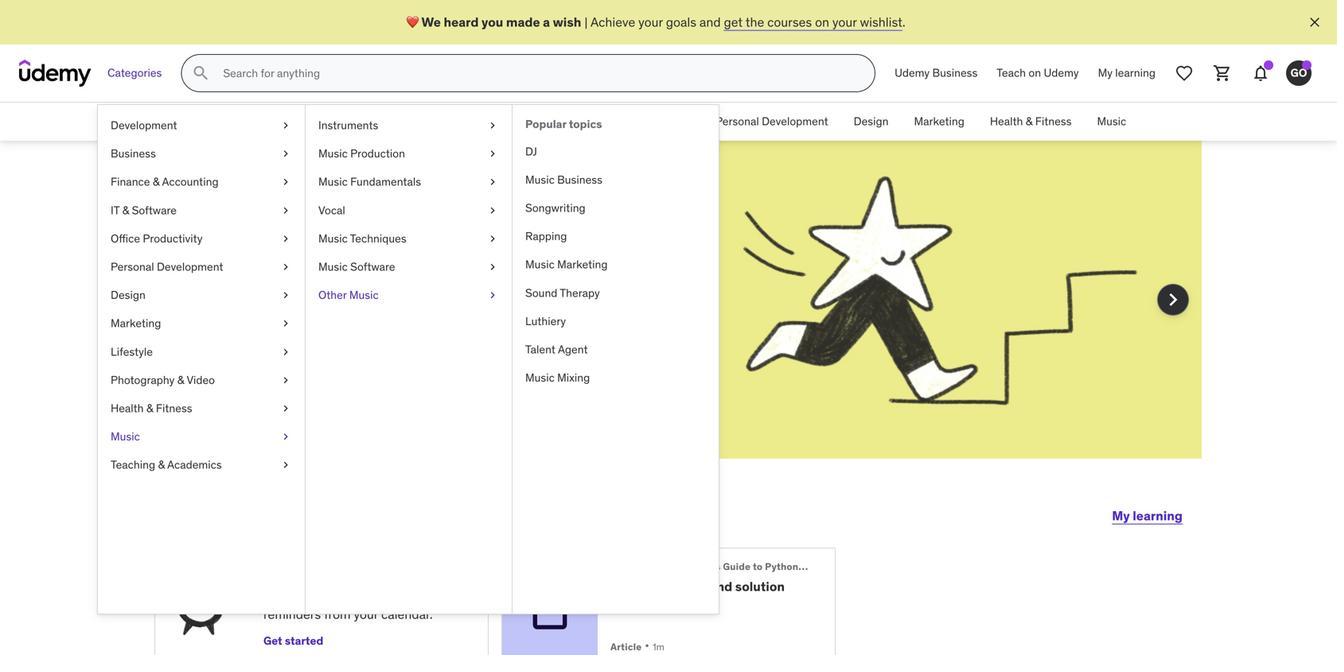 Task type: describe. For each thing, give the bounding box(es) containing it.
0 vertical spatial my learning
[[1098, 66, 1156, 80]]

music for music software
[[318, 260, 348, 274]]

a inside every day a little closer learning helps you reach your goals. keep learning and reap the rewards.
[[376, 210, 394, 252]]

sound
[[525, 286, 558, 300]]

0 vertical spatial learning
[[1115, 66, 1156, 80]]

reach
[[322, 297, 354, 314]]

2 vertical spatial software
[[350, 260, 395, 274]]

article • 1m
[[611, 638, 664, 655]]

day inside schedule time to learn a little each day adds up. get reminders from your calendar.
[[333, 589, 353, 606]]

office for lifestyle
[[111, 232, 140, 246]]

it & software for lifestyle
[[111, 203, 177, 218]]

office productivity link for lifestyle
[[98, 225, 305, 253]]

design link for lifestyle
[[98, 281, 305, 310]]

xsmall image for music production
[[486, 146, 499, 162]]

teaching & academics link
[[98, 451, 305, 480]]

agent
[[558, 343, 588, 357]]

start
[[220, 497, 281, 530]]

business link for lifestyle
[[98, 140, 305, 168]]

Search for anything text field
[[220, 60, 856, 87]]

talent agent link
[[513, 336, 719, 364]]

xsmall image for marketing
[[279, 316, 292, 332]]

xsmall image for music techniques
[[486, 231, 499, 247]]

business left teach
[[932, 66, 978, 80]]

from
[[324, 607, 351, 623]]

1 vertical spatial my
[[1112, 508, 1130, 524]]

accounting for lifestyle
[[162, 175, 219, 189]]

solution
[[735, 579, 785, 595]]

academics
[[167, 458, 222, 473]]

music fundamentals
[[318, 175, 421, 189]]

closer
[[212, 250, 309, 291]]

0 vertical spatial health & fitness link
[[977, 103, 1084, 141]]

.
[[903, 14, 906, 30]]

other music link
[[306, 281, 512, 310]]

homework
[[628, 579, 707, 595]]

music mixing
[[525, 371, 590, 385]]

software for lifestyle
[[132, 203, 177, 218]]

and inside the ultimate beginners guide to python programming 11. homework and solution
[[710, 579, 732, 595]]

software for health & fitness
[[528, 114, 573, 129]]

xsmall image for office productivity
[[279, 231, 292, 247]]

you have alerts image
[[1302, 60, 1312, 70]]

keep
[[421, 297, 451, 314]]

rewards.
[[286, 315, 334, 331]]

marketing link for lifestyle
[[98, 310, 305, 338]]

office productivity for health & fitness
[[598, 114, 690, 129]]

to inside the ultimate beginners guide to python programming 11. homework and solution
[[753, 561, 763, 574]]

personal development link for health & fitness
[[703, 103, 841, 141]]

0 vertical spatial a
[[543, 14, 550, 30]]

rapping link
[[513, 223, 719, 251]]

schedule time to learn a little each day adds up. get reminders from your calendar.
[[263, 565, 433, 623]]

❤️
[[406, 14, 419, 30]]

music mixing link
[[513, 364, 719, 393]]

it for lifestyle
[[111, 203, 120, 218]]

other music element
[[512, 105, 719, 614]]

guide
[[723, 561, 751, 574]]

talent agent
[[525, 343, 588, 357]]

vocal
[[318, 203, 345, 218]]

songwriting link
[[513, 194, 719, 223]]

luthiery
[[525, 314, 566, 329]]

a
[[263, 589, 271, 606]]

up.
[[387, 589, 405, 606]]

beginners
[[673, 561, 721, 574]]

xsmall image for other music
[[486, 288, 499, 303]]

get inside schedule time to learn a little each day adds up. get reminders from your calendar.
[[408, 589, 429, 606]]

udemy image
[[19, 60, 92, 87]]

1 vertical spatial health & fitness link
[[98, 395, 305, 423]]

xsmall image for personal development
[[279, 259, 292, 275]]

business inside other music element
[[557, 173, 602, 187]]

personal development for health & fitness
[[716, 114, 828, 129]]

luthiery link
[[513, 308, 719, 336]]

reminders
[[263, 607, 321, 623]]

every day a little closer learning helps you reach your goals. keep learning and reap the rewards.
[[212, 210, 500, 331]]

production
[[350, 147, 405, 161]]

design for health & fitness
[[854, 114, 889, 129]]

wish
[[553, 14, 581, 30]]

0 vertical spatial my
[[1098, 66, 1113, 80]]

we
[[422, 14, 441, 30]]

heard
[[444, 14, 479, 30]]

started
[[285, 635, 323, 649]]

business down development link in the top left of the page
[[111, 147, 156, 161]]

dj link
[[513, 138, 719, 166]]

personal development link for lifestyle
[[98, 253, 305, 281]]

development for lifestyle
[[157, 260, 223, 274]]

the
[[611, 561, 628, 574]]

music marketing
[[525, 258, 608, 272]]

reap
[[236, 315, 262, 331]]

you inside every day a little closer learning helps you reach your goals. keep learning and reap the rewards.
[[299, 297, 319, 314]]

finance for health & fitness
[[373, 114, 413, 129]]

xsmall image for design
[[279, 288, 292, 303]]

2 udemy from the left
[[1044, 66, 1079, 80]]

xsmall image for lifestyle
[[279, 344, 292, 360]]

sound therapy link
[[513, 279, 719, 308]]

development link
[[98, 111, 305, 140]]

photography & video
[[111, 373, 215, 388]]

python
[[765, 561, 799, 574]]

other music
[[318, 288, 379, 303]]

little inside every day a little closer learning helps you reach your goals. keep learning and reap the rewards.
[[400, 210, 478, 252]]

0 vertical spatial on
[[815, 14, 829, 30]]

music techniques link
[[306, 225, 512, 253]]

instruments
[[318, 118, 378, 133]]

ultimate
[[630, 561, 671, 574]]

udemy business link
[[885, 54, 987, 92]]

get the courses on your wishlist link
[[724, 14, 903, 30]]

music for music fundamentals
[[318, 175, 348, 189]]

let's start learning, gary
[[154, 497, 471, 530]]

made
[[506, 14, 540, 30]]

learning
[[212, 297, 262, 314]]

your inside every day a little closer learning helps you reach your goals. keep learning and reap the rewards.
[[357, 297, 381, 314]]

your left goals
[[638, 14, 663, 30]]

lifestyle link
[[98, 338, 305, 366]]

teach
[[997, 66, 1026, 80]]

get started
[[263, 635, 323, 649]]

xsmall image for instruments
[[486, 118, 499, 133]]

courses
[[767, 14, 812, 30]]

office for health & fitness
[[598, 114, 628, 129]]

get
[[724, 14, 743, 30]]

each
[[303, 589, 330, 606]]

design link for health & fitness
[[841, 103, 901, 141]]

music business
[[525, 173, 602, 187]]

1 horizontal spatial on
[[1029, 66, 1041, 80]]

fundamentals
[[350, 175, 421, 189]]

0 vertical spatial my learning link
[[1089, 54, 1165, 92]]

goals.
[[384, 297, 418, 314]]

xsmall image for finance & accounting
[[279, 174, 292, 190]]

music production link
[[306, 140, 512, 168]]

popular
[[525, 117, 566, 131]]

submit search image
[[191, 64, 210, 83]]

music techniques
[[318, 232, 406, 246]]

sound therapy
[[525, 286, 600, 300]]

photography & video link
[[98, 366, 305, 395]]

1 unread notification image
[[1264, 60, 1274, 70]]



Task type: vqa. For each thing, say whether or not it's contained in the screenshot.
taught
no



Task type: locate. For each thing, give the bounding box(es) containing it.
article
[[611, 642, 642, 654]]

marketing for music
[[914, 114, 965, 129]]

on
[[815, 14, 829, 30], [1029, 66, 1041, 80]]

finance for lifestyle
[[111, 175, 150, 189]]

1 horizontal spatial accounting
[[425, 114, 481, 129]]

music marketing link
[[513, 251, 719, 279]]

my learning link
[[1089, 54, 1165, 92], [1112, 497, 1183, 536]]

0 horizontal spatial udemy
[[895, 66, 930, 80]]

xsmall image inside music production link
[[486, 146, 499, 162]]

marketing
[[914, 114, 965, 129], [557, 258, 608, 272], [111, 317, 161, 331]]

1 horizontal spatial finance & accounting link
[[361, 103, 494, 141]]

udemy business
[[895, 66, 978, 80]]

it & software link
[[494, 103, 586, 141], [98, 196, 305, 225]]

0 horizontal spatial personal development link
[[98, 253, 305, 281]]

and left the get in the top right of the page
[[700, 14, 721, 30]]

the
[[746, 14, 764, 30], [264, 315, 283, 331]]

1 horizontal spatial health & fitness
[[990, 114, 1072, 129]]

finance
[[373, 114, 413, 129], [111, 175, 150, 189]]

music inside 'link'
[[318, 232, 348, 246]]

little up music software link
[[400, 210, 478, 252]]

xsmall image inside photography & video link
[[279, 373, 292, 388]]

finance & accounting link up production
[[361, 103, 494, 141]]

marketing up therapy
[[557, 258, 608, 272]]

0 vertical spatial marketing link
[[901, 103, 977, 141]]

teach on udemy link
[[987, 54, 1089, 92]]

xsmall image inside music software link
[[486, 259, 499, 275]]

xsmall image inside music fundamentals link
[[486, 174, 499, 190]]

day up from
[[333, 589, 353, 606]]

design link
[[841, 103, 901, 141], [98, 281, 305, 310]]

0 horizontal spatial music link
[[98, 423, 305, 451]]

the right the get in the top right of the page
[[746, 14, 764, 30]]

0 horizontal spatial productivity
[[143, 232, 202, 246]]

popular topics
[[525, 117, 602, 131]]

instruments link
[[306, 111, 512, 140]]

personal for health & fitness
[[716, 114, 759, 129]]

personal for lifestyle
[[111, 260, 154, 274]]

1 vertical spatial marketing
[[557, 258, 608, 272]]

shopping cart with 0 items image
[[1213, 64, 1232, 83]]

0 horizontal spatial software
[[132, 203, 177, 218]]

marketing inside other music element
[[557, 258, 608, 272]]

accounting up music production link
[[425, 114, 481, 129]]

udemy
[[895, 66, 930, 80], [1044, 66, 1079, 80]]

1 horizontal spatial udemy
[[1044, 66, 1079, 80]]

office
[[598, 114, 628, 129], [111, 232, 140, 246]]

0 horizontal spatial health & fitness
[[111, 402, 192, 416]]

•
[[645, 638, 650, 655]]

xsmall image inside the instruments link
[[486, 118, 499, 133]]

1 vertical spatial learning
[[454, 297, 500, 314]]

and
[[700, 14, 721, 30], [212, 315, 233, 331], [710, 579, 732, 595]]

udemy right teach
[[1044, 66, 1079, 80]]

0 horizontal spatial marketing link
[[98, 310, 305, 338]]

other
[[318, 288, 347, 303]]

wishlist image
[[1175, 64, 1194, 83]]

every
[[212, 210, 306, 252]]

fitness down teach on udemy link
[[1035, 114, 1072, 129]]

finance & accounting link down development link in the top left of the page
[[98, 168, 305, 196]]

music
[[1097, 114, 1126, 129], [318, 147, 348, 161], [525, 173, 555, 187], [318, 175, 348, 189], [318, 232, 348, 246], [525, 258, 555, 272], [318, 260, 348, 274], [349, 288, 379, 303], [525, 371, 555, 385], [111, 430, 140, 444]]

0 vertical spatial accounting
[[425, 114, 481, 129]]

it & software for health & fitness
[[507, 114, 573, 129]]

0 horizontal spatial a
[[376, 210, 394, 252]]

marketing up the lifestyle
[[111, 317, 161, 331]]

1 vertical spatial personal development
[[111, 260, 223, 274]]

marketing for photography & video
[[111, 317, 161, 331]]

1 horizontal spatial productivity
[[631, 114, 690, 129]]

a up music software link
[[376, 210, 394, 252]]

the ultimate beginners guide to python programming 11. homework and solution
[[611, 561, 865, 595]]

2 vertical spatial and
[[710, 579, 732, 595]]

and down guide
[[710, 579, 732, 595]]

the down helps
[[264, 315, 283, 331]]

0 horizontal spatial finance & accounting
[[111, 175, 219, 189]]

go link
[[1280, 54, 1318, 92]]

business up "songwriting"
[[557, 173, 602, 187]]

get up calendar.
[[408, 589, 429, 606]]

learn
[[369, 565, 400, 581]]

1 horizontal spatial office productivity link
[[586, 103, 703, 141]]

next image
[[1161, 287, 1186, 313]]

xsmall image for photography & video
[[279, 373, 292, 388]]

|
[[585, 14, 588, 30]]

1 horizontal spatial design
[[854, 114, 889, 129]]

your right reach
[[357, 297, 381, 314]]

1 vertical spatial day
[[333, 589, 353, 606]]

0 vertical spatial day
[[312, 210, 369, 252]]

personal development link
[[703, 103, 841, 141], [98, 253, 305, 281]]

therapy
[[560, 286, 600, 300]]

1 horizontal spatial it & software
[[507, 114, 573, 129]]

1 vertical spatial personal development link
[[98, 253, 305, 281]]

❤️   we heard you made a wish | achieve your goals and get the courses on your wishlist .
[[406, 14, 906, 30]]

you up rewards.
[[299, 297, 319, 314]]

get left the started
[[263, 635, 282, 649]]

it & software link for health & fitness
[[494, 103, 586, 141]]

0 vertical spatial design
[[854, 114, 889, 129]]

it for health & fitness
[[507, 114, 516, 129]]

xsmall image for business
[[279, 146, 292, 162]]

music for music production
[[318, 147, 348, 161]]

1 vertical spatial my learning link
[[1112, 497, 1183, 536]]

accounting down development link in the top left of the page
[[162, 175, 219, 189]]

productivity for health & fitness
[[631, 114, 690, 129]]

1 vertical spatial office
[[111, 232, 140, 246]]

health
[[990, 114, 1023, 129], [111, 402, 144, 416]]

0 horizontal spatial the
[[264, 315, 283, 331]]

1 vertical spatial finance & accounting
[[111, 175, 219, 189]]

calendar.
[[381, 607, 433, 623]]

0 vertical spatial marketing
[[914, 114, 965, 129]]

0 vertical spatial office productivity
[[598, 114, 690, 129]]

xsmall image inside personal development link
[[279, 259, 292, 275]]

marketing down udemy business link on the top of page
[[914, 114, 965, 129]]

xsmall image for music software
[[486, 259, 499, 275]]

health & fitness down photography
[[111, 402, 192, 416]]

health for bottommost health & fitness link
[[111, 402, 144, 416]]

you
[[482, 14, 503, 30], [299, 297, 319, 314]]

little
[[400, 210, 478, 252], [274, 589, 300, 606]]

music fundamentals link
[[306, 168, 512, 196]]

1 horizontal spatial marketing link
[[901, 103, 977, 141]]

carousel element
[[135, 141, 1202, 497]]

1 vertical spatial health
[[111, 402, 144, 416]]

0 horizontal spatial it & software
[[111, 203, 177, 218]]

1 vertical spatial little
[[274, 589, 300, 606]]

0 horizontal spatial office productivity link
[[98, 225, 305, 253]]

get inside "button"
[[263, 635, 282, 649]]

design for lifestyle
[[111, 288, 146, 303]]

0 vertical spatial health & fitness
[[990, 114, 1072, 129]]

to inside schedule time to learn a little each day adds up. get reminders from your calendar.
[[354, 565, 366, 581]]

0 vertical spatial and
[[700, 14, 721, 30]]

1 vertical spatial finance & accounting link
[[98, 168, 305, 196]]

marketing link down udemy business link on the top of page
[[901, 103, 977, 141]]

xsmall image inside vocal "link"
[[486, 203, 499, 218]]

music for music mixing
[[525, 371, 555, 385]]

time
[[323, 565, 351, 581]]

dj
[[525, 144, 537, 159]]

finance & accounting for lifestyle
[[111, 175, 219, 189]]

0 horizontal spatial you
[[299, 297, 319, 314]]

keep learning link
[[421, 297, 500, 314]]

office productivity link for health & fitness
[[586, 103, 703, 141]]

helps
[[265, 297, 296, 314]]

my
[[1098, 66, 1113, 80], [1112, 508, 1130, 524]]

goals
[[666, 14, 697, 30]]

xsmall image
[[279, 146, 292, 162], [486, 146, 499, 162], [279, 174, 292, 190], [486, 174, 499, 190], [486, 203, 499, 218], [486, 231, 499, 247], [279, 344, 292, 360], [279, 373, 292, 388], [279, 458, 292, 473]]

and inside every day a little closer learning helps you reach your goals. keep learning and reap the rewards.
[[212, 315, 233, 331]]

office productivity link
[[586, 103, 703, 141], [98, 225, 305, 253]]

xsmall image inside music techniques 'link'
[[486, 231, 499, 247]]

1 horizontal spatial to
[[753, 561, 763, 574]]

the inside every day a little closer learning helps you reach your goals. keep learning and reap the rewards.
[[264, 315, 283, 331]]

1 vertical spatial accounting
[[162, 175, 219, 189]]

1 vertical spatial it & software
[[111, 203, 177, 218]]

teaching
[[111, 458, 155, 473]]

1 horizontal spatial office
[[598, 114, 628, 129]]

development for health & fitness
[[762, 114, 828, 129]]

marketing link for health & fitness
[[901, 103, 977, 141]]

software
[[528, 114, 573, 129], [132, 203, 177, 218], [350, 260, 395, 274]]

office productivity link up learning
[[98, 225, 305, 253]]

xsmall image for music
[[279, 429, 292, 445]]

music for music business
[[525, 173, 555, 187]]

0 vertical spatial productivity
[[631, 114, 690, 129]]

1 udemy from the left
[[895, 66, 930, 80]]

little up reminders
[[274, 589, 300, 606]]

xsmall image inside health & fitness link
[[279, 401, 292, 417]]

music for music marketing
[[525, 258, 555, 272]]

1 vertical spatial a
[[376, 210, 394, 252]]

1 horizontal spatial software
[[350, 260, 395, 274]]

0 horizontal spatial accounting
[[162, 175, 219, 189]]

on right teach
[[1029, 66, 1041, 80]]

rapping
[[525, 229, 567, 244]]

2 vertical spatial marketing
[[111, 317, 161, 331]]

xsmall image inside it & software "link"
[[279, 203, 292, 218]]

fitness
[[1035, 114, 1072, 129], [156, 402, 192, 416]]

1 vertical spatial personal
[[111, 260, 154, 274]]

fitness down photography & video
[[156, 402, 192, 416]]

talent
[[525, 343, 556, 357]]

0 vertical spatial music link
[[1084, 103, 1139, 141]]

marketing link
[[901, 103, 977, 141], [98, 310, 305, 338]]

1 horizontal spatial you
[[482, 14, 503, 30]]

1 vertical spatial productivity
[[143, 232, 202, 246]]

1 vertical spatial fitness
[[156, 402, 192, 416]]

finance & accounting link for lifestyle
[[98, 168, 305, 196]]

0 horizontal spatial marketing
[[111, 317, 161, 331]]

marketing link up the video
[[98, 310, 305, 338]]

1 horizontal spatial music link
[[1084, 103, 1139, 141]]

vocal link
[[306, 196, 512, 225]]

it & software link for lifestyle
[[98, 196, 305, 225]]

business link for health & fitness
[[290, 103, 361, 141]]

categories button
[[98, 54, 171, 92]]

your left wishlist
[[832, 14, 857, 30]]

xsmall image inside design 'link'
[[279, 288, 292, 303]]

finance & accounting link for health & fitness
[[361, 103, 494, 141]]

teach on udemy
[[997, 66, 1079, 80]]

xsmall image for teaching & academics
[[279, 458, 292, 473]]

1 vertical spatial it & software link
[[98, 196, 305, 225]]

adds
[[356, 589, 384, 606]]

business up music production
[[303, 114, 348, 129]]

xsmall image inside office productivity link
[[279, 231, 292, 247]]

0 vertical spatial little
[[400, 210, 478, 252]]

udemy down .
[[895, 66, 930, 80]]

health down teach
[[990, 114, 1023, 129]]

0 vertical spatial office productivity link
[[586, 103, 703, 141]]

1 vertical spatial and
[[212, 315, 233, 331]]

1 horizontal spatial finance & accounting
[[373, 114, 481, 129]]

xsmall image
[[279, 118, 292, 133], [486, 118, 499, 133], [279, 203, 292, 218], [279, 231, 292, 247], [279, 259, 292, 275], [486, 259, 499, 275], [279, 288, 292, 303], [486, 288, 499, 303], [279, 316, 292, 332], [279, 401, 292, 417], [279, 429, 292, 445]]

finance & accounting link
[[361, 103, 494, 141], [98, 168, 305, 196]]

0 horizontal spatial health
[[111, 402, 144, 416]]

music production
[[318, 147, 405, 161]]

xsmall image inside lifestyle link
[[279, 344, 292, 360]]

0 horizontal spatial finance & accounting link
[[98, 168, 305, 196]]

personal
[[716, 114, 759, 129], [111, 260, 154, 274]]

xsmall image inside development link
[[279, 118, 292, 133]]

accounting for health & fitness
[[425, 114, 481, 129]]

little inside schedule time to learn a little each day adds up. get reminders from your calendar.
[[274, 589, 300, 606]]

1 vertical spatial on
[[1029, 66, 1041, 80]]

a left the 'wish'
[[543, 14, 550, 30]]

lifestyle
[[111, 345, 153, 359]]

business
[[932, 66, 978, 80], [303, 114, 348, 129], [111, 147, 156, 161], [557, 173, 602, 187]]

1m
[[653, 642, 664, 654]]

2 vertical spatial learning
[[1133, 508, 1183, 524]]

0 vertical spatial the
[[746, 14, 764, 30]]

0 vertical spatial get
[[408, 589, 429, 606]]

1 horizontal spatial health
[[990, 114, 1023, 129]]

finance & accounting up music production link
[[373, 114, 481, 129]]

and down learning
[[212, 315, 233, 331]]

day up music software
[[312, 210, 369, 252]]

health & fitness link down the video
[[98, 395, 305, 423]]

to right time
[[354, 565, 366, 581]]

1 vertical spatial music link
[[98, 423, 305, 451]]

business link
[[290, 103, 361, 141], [98, 140, 305, 168]]

notifications image
[[1251, 64, 1270, 83]]

health down photography
[[111, 402, 144, 416]]

health & fitness link down teach on udemy link
[[977, 103, 1084, 141]]

xsmall image for development
[[279, 118, 292, 133]]

mixing
[[557, 371, 590, 385]]

0 horizontal spatial design link
[[98, 281, 305, 310]]

0 vertical spatial you
[[482, 14, 503, 30]]

0 horizontal spatial it
[[111, 203, 120, 218]]

1 horizontal spatial health & fitness link
[[977, 103, 1084, 141]]

personal development for lifestyle
[[111, 260, 223, 274]]

1 horizontal spatial the
[[746, 14, 764, 30]]

11.
[[611, 579, 626, 595]]

office productivity for lifestyle
[[111, 232, 202, 246]]

0 vertical spatial personal development link
[[703, 103, 841, 141]]

0 vertical spatial it & software link
[[494, 103, 586, 141]]

1 vertical spatial software
[[132, 203, 177, 218]]

music software link
[[306, 253, 512, 281]]

1 vertical spatial design link
[[98, 281, 305, 310]]

1 vertical spatial my learning
[[1112, 508, 1183, 524]]

get started button
[[263, 631, 323, 653]]

finance & accounting down development link in the top left of the page
[[111, 175, 219, 189]]

finance & accounting for health & fitness
[[373, 114, 481, 129]]

get
[[408, 589, 429, 606], [263, 635, 282, 649]]

to up solution
[[753, 561, 763, 574]]

0 horizontal spatial design
[[111, 288, 146, 303]]

let's
[[154, 497, 215, 530]]

1 horizontal spatial a
[[543, 14, 550, 30]]

1 vertical spatial design
[[111, 288, 146, 303]]

achieve
[[591, 14, 635, 30]]

xsmall image for health & fitness
[[279, 401, 292, 417]]

categories
[[107, 66, 162, 80]]

xsmall image inside the teaching & academics link
[[279, 458, 292, 473]]

video
[[187, 373, 215, 388]]

xsmall image for vocal
[[486, 203, 499, 218]]

xsmall image inside the business link
[[279, 146, 292, 162]]

fitness for the top health & fitness link
[[1035, 114, 1072, 129]]

your inside schedule time to learn a little each day adds up. get reminders from your calendar.
[[354, 607, 378, 623]]

xsmall image for music fundamentals
[[486, 174, 499, 190]]

health & fitness down teach on udemy link
[[990, 114, 1072, 129]]

0 vertical spatial software
[[528, 114, 573, 129]]

office productivity
[[598, 114, 690, 129], [111, 232, 202, 246]]

health for the top health & fitness link
[[990, 114, 1023, 129]]

xsmall image for it & software
[[279, 203, 292, 218]]

your down adds
[[354, 607, 378, 623]]

0 horizontal spatial health & fitness link
[[98, 395, 305, 423]]

teaching & academics
[[111, 458, 222, 473]]

learning inside every day a little closer learning helps you reach your goals. keep learning and reap the rewards.
[[454, 297, 500, 314]]

0 vertical spatial finance & accounting
[[373, 114, 481, 129]]

it
[[507, 114, 516, 129], [111, 203, 120, 218]]

on right courses
[[815, 14, 829, 30]]

productivity for lifestyle
[[143, 232, 202, 246]]

office productivity link up music business link on the top of the page
[[586, 103, 703, 141]]

gary
[[407, 497, 471, 530]]

close image
[[1307, 14, 1323, 30]]

fitness for bottommost health & fitness link
[[156, 402, 192, 416]]

1 horizontal spatial little
[[400, 210, 478, 252]]

0 vertical spatial finance & accounting link
[[361, 103, 494, 141]]

productivity
[[631, 114, 690, 129], [143, 232, 202, 246]]

music for music techniques
[[318, 232, 348, 246]]

learning
[[1115, 66, 1156, 80], [454, 297, 500, 314], [1133, 508, 1183, 524]]

you left made
[[482, 14, 503, 30]]

0 vertical spatial it & software
[[507, 114, 573, 129]]

0 horizontal spatial little
[[274, 589, 300, 606]]

2 horizontal spatial marketing
[[914, 114, 965, 129]]

1 horizontal spatial personal
[[716, 114, 759, 129]]

1 vertical spatial get
[[263, 635, 282, 649]]

day inside every day a little closer learning helps you reach your goals. keep learning and reap the rewards.
[[312, 210, 369, 252]]

xsmall image inside other music link
[[486, 288, 499, 303]]

1 vertical spatial office productivity
[[111, 232, 202, 246]]



